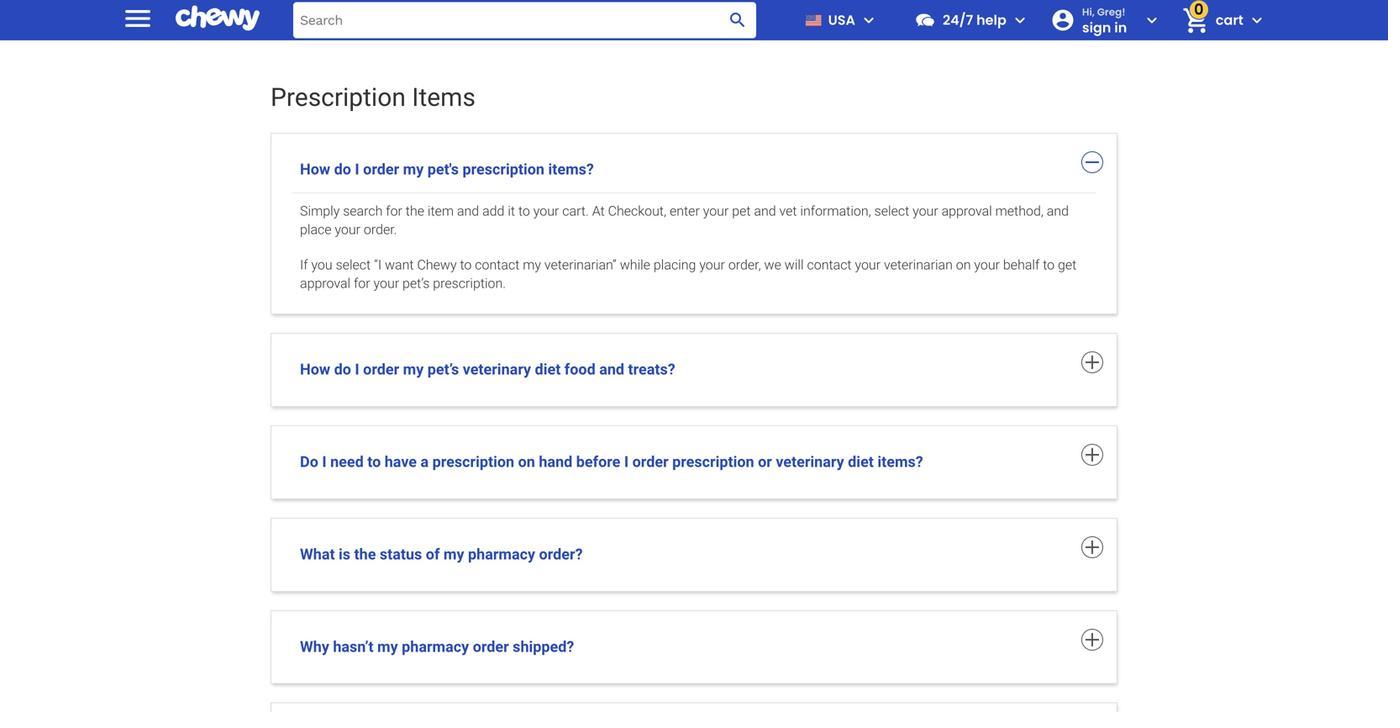 Task type: locate. For each thing, give the bounding box(es) containing it.
order,
[[729, 257, 761, 273]]

1 horizontal spatial contact
[[808, 257, 852, 273]]

1 vertical spatial on
[[518, 453, 535, 471]]

contact up prescription.
[[475, 257, 520, 273]]

do
[[300, 453, 319, 471]]

prescription for items?
[[463, 161, 545, 178]]

behalf
[[1004, 257, 1040, 273]]

0 horizontal spatial diet
[[535, 361, 561, 378]]

what is the status of my pharmacy order?
[[300, 546, 583, 563]]

24/7 help link
[[908, 0, 1007, 40]]

usa button
[[799, 0, 879, 40]]

prescription left or
[[673, 453, 755, 471]]

on
[[957, 257, 972, 273], [518, 453, 535, 471]]

for down the order.
[[354, 275, 370, 291]]

information,
[[801, 203, 872, 219]]

0 vertical spatial items?
[[549, 161, 594, 178]]

menu image
[[121, 1, 155, 35], [859, 10, 879, 30]]

pet's inside the if you select "i want chewy to contact my veterinarian" while placing your order, we will contact your veterinarian on your behalf to get approval for your pet's prescription.
[[403, 275, 430, 291]]

your
[[534, 203, 559, 219], [703, 203, 729, 219], [913, 203, 939, 219], [335, 221, 361, 237], [700, 257, 726, 273], [855, 257, 881, 273], [975, 257, 1001, 273], [374, 275, 399, 291]]

prescription right a
[[433, 453, 515, 471]]

to
[[519, 203, 530, 219], [460, 257, 472, 273], [1044, 257, 1055, 273], [368, 453, 381, 471]]

do
[[334, 161, 351, 178], [334, 361, 351, 378]]

veterinary right or
[[776, 453, 845, 471]]

chewy support image
[[915, 9, 937, 31]]

cart
[[1216, 11, 1244, 29]]

pharmacy left 'order?'
[[468, 546, 536, 563]]

you
[[311, 257, 333, 273]]

treats?
[[629, 361, 676, 378]]

1 horizontal spatial items?
[[878, 453, 924, 471]]

0 vertical spatial the
[[406, 203, 425, 219]]

select
[[875, 203, 910, 219], [336, 257, 371, 273]]

on right veterinarian
[[957, 257, 972, 273]]

a
[[421, 453, 429, 471]]

1 vertical spatial diet
[[848, 453, 874, 471]]

your up veterinarian
[[913, 203, 939, 219]]

how
[[300, 161, 331, 178], [300, 361, 331, 378]]

how do i order my pet's veterinary diet food and treats?
[[300, 361, 676, 378]]

veterinarian"
[[545, 257, 617, 273]]

your down "i
[[374, 275, 399, 291]]

order.
[[364, 221, 397, 237]]

pet's
[[403, 275, 430, 291], [428, 361, 459, 378]]

Search text field
[[293, 2, 757, 38]]

why
[[300, 638, 329, 656]]

1 vertical spatial do
[[334, 361, 351, 378]]

sign
[[1083, 18, 1112, 37]]

contact right will
[[808, 257, 852, 273]]

and left add
[[457, 203, 479, 219]]

the
[[406, 203, 425, 219], [354, 546, 376, 563]]

1 how from the top
[[300, 161, 331, 178]]

to right it
[[519, 203, 530, 219]]

0 horizontal spatial items?
[[549, 161, 594, 178]]

for up the order.
[[386, 203, 403, 219]]

veterinary left food
[[463, 361, 531, 378]]

the right is
[[354, 546, 376, 563]]

select left "i
[[336, 257, 371, 273]]

0 vertical spatial veterinary
[[463, 361, 531, 378]]

1 vertical spatial select
[[336, 257, 371, 273]]

1 horizontal spatial on
[[957, 257, 972, 273]]

menu image left 'chewy home' image
[[121, 1, 155, 35]]

how for how do i order my pet's veterinary diet food and treats?
[[300, 361, 331, 378]]

1 horizontal spatial menu image
[[859, 10, 879, 30]]

cart.
[[563, 203, 589, 219]]

0 vertical spatial do
[[334, 161, 351, 178]]

diet
[[535, 361, 561, 378], [848, 453, 874, 471]]

approval
[[942, 203, 993, 219], [300, 275, 351, 291]]

1 horizontal spatial diet
[[848, 453, 874, 471]]

contact
[[475, 257, 520, 273], [808, 257, 852, 273]]

order
[[363, 161, 399, 178], [363, 361, 399, 378], [633, 453, 669, 471], [473, 638, 509, 656]]

1 contact from the left
[[475, 257, 520, 273]]

0 vertical spatial approval
[[942, 203, 993, 219]]

checkout,
[[608, 203, 667, 219]]

1 horizontal spatial approval
[[942, 203, 993, 219]]

hi, greg! sign in
[[1083, 5, 1128, 37]]

0 vertical spatial how
[[300, 161, 331, 178]]

2 how from the top
[[300, 361, 331, 378]]

simply
[[300, 203, 340, 219]]

1 horizontal spatial the
[[406, 203, 425, 219]]

24/7 help
[[943, 11, 1007, 29]]

my
[[403, 161, 424, 178], [523, 257, 541, 273], [403, 361, 424, 378], [444, 546, 465, 563], [378, 638, 398, 656]]

0 horizontal spatial for
[[354, 275, 370, 291]]

before
[[577, 453, 621, 471]]

select right information,
[[875, 203, 910, 219]]

prescription
[[463, 161, 545, 178], [433, 453, 515, 471], [673, 453, 755, 471]]

enter
[[670, 203, 700, 219]]

prescription for on
[[433, 453, 515, 471]]

menu image right usa
[[859, 10, 879, 30]]

on inside the if you select "i want chewy to contact my veterinarian" while placing your order, we will contact your veterinarian on your behalf to get approval for your pet's prescription.
[[957, 257, 972, 273]]

1 horizontal spatial for
[[386, 203, 403, 219]]

shipped?
[[513, 638, 575, 656]]

0 vertical spatial pet's
[[403, 275, 430, 291]]

pharmacy
[[468, 546, 536, 563], [402, 638, 469, 656]]

0 horizontal spatial approval
[[300, 275, 351, 291]]

approval left method,
[[942, 203, 993, 219]]

hand
[[539, 453, 573, 471]]

hasn't
[[333, 638, 374, 656]]

2 do from the top
[[334, 361, 351, 378]]

items image
[[1181, 6, 1211, 35]]

2 contact from the left
[[808, 257, 852, 273]]

how for how do i order my pet's prescription items?
[[300, 161, 331, 178]]

have
[[385, 453, 417, 471]]

prescription up it
[[463, 161, 545, 178]]

0 vertical spatial diet
[[535, 361, 561, 378]]

1 vertical spatial how
[[300, 361, 331, 378]]

and
[[457, 203, 479, 219], [754, 203, 777, 219], [1047, 203, 1069, 219], [600, 361, 625, 378]]

1 horizontal spatial veterinary
[[776, 453, 845, 471]]

0 horizontal spatial menu image
[[121, 1, 155, 35]]

pet
[[732, 203, 751, 219]]

approval down "you"
[[300, 275, 351, 291]]

veterinary
[[463, 361, 531, 378], [776, 453, 845, 471]]

i
[[355, 161, 360, 178], [355, 361, 360, 378], [322, 453, 327, 471], [625, 453, 629, 471]]

24/7
[[943, 11, 974, 29]]

prescription.
[[433, 275, 506, 291]]

1 vertical spatial approval
[[300, 275, 351, 291]]

on left hand
[[518, 453, 535, 471]]

food
[[565, 361, 596, 378]]

0 vertical spatial for
[[386, 203, 403, 219]]

want
[[385, 257, 414, 273]]

1 horizontal spatial select
[[875, 203, 910, 219]]

pharmacy right hasn't
[[402, 638, 469, 656]]

get
[[1059, 257, 1077, 273]]

select inside the if you select "i want chewy to contact my veterinarian" while placing your order, we will contact your veterinarian on your behalf to get approval for your pet's prescription.
[[336, 257, 371, 273]]

and right food
[[600, 361, 625, 378]]

to left have
[[368, 453, 381, 471]]

0 horizontal spatial contact
[[475, 257, 520, 273]]

1 vertical spatial pet's
[[428, 361, 459, 378]]

do for how do i order my pet's prescription items?
[[334, 161, 351, 178]]

or
[[758, 453, 773, 471]]

1 do from the top
[[334, 161, 351, 178]]

0 horizontal spatial select
[[336, 257, 371, 273]]

add
[[483, 203, 505, 219]]

the left item
[[406, 203, 425, 219]]

0 vertical spatial select
[[875, 203, 910, 219]]

for
[[386, 203, 403, 219], [354, 275, 370, 291]]

Product search field
[[293, 2, 757, 38]]

pet's
[[428, 161, 459, 178]]

to left get
[[1044, 257, 1055, 273]]

1 vertical spatial the
[[354, 546, 376, 563]]

your down search
[[335, 221, 361, 237]]

1 vertical spatial for
[[354, 275, 370, 291]]

veterinarian
[[884, 257, 953, 273]]

0 vertical spatial on
[[957, 257, 972, 273]]

items?
[[549, 161, 594, 178], [878, 453, 924, 471]]

of
[[426, 546, 440, 563]]



Task type: describe. For each thing, give the bounding box(es) containing it.
why hasn't my pharmacy order shipped?
[[300, 638, 575, 656]]

menu image inside usa popup button
[[859, 10, 879, 30]]

at
[[593, 203, 605, 219]]

chewy
[[417, 257, 457, 273]]

for inside the if you select "i want chewy to contact my veterinarian" while placing your order, we will contact your veterinarian on your behalf to get approval for your pet's prescription.
[[354, 275, 370, 291]]

vet
[[780, 203, 797, 219]]

usa
[[829, 11, 856, 29]]

items
[[412, 82, 476, 112]]

your left order,
[[700, 257, 726, 273]]

greg!
[[1098, 5, 1126, 19]]

prescription items
[[271, 82, 476, 112]]

it
[[508, 203, 515, 219]]

to up prescription.
[[460, 257, 472, 273]]

your left cart.
[[534, 203, 559, 219]]

item
[[428, 203, 454, 219]]

hi,
[[1083, 5, 1095, 19]]

your left behalf on the right top
[[975, 257, 1001, 273]]

search
[[343, 203, 383, 219]]

help menu image
[[1010, 10, 1031, 30]]

help
[[977, 11, 1007, 29]]

place
[[300, 221, 332, 237]]

my inside the if you select "i want chewy to contact my veterinarian" while placing your order, we will contact your veterinarian on your behalf to get approval for your pet's prescription.
[[523, 257, 541, 273]]

and left vet
[[754, 203, 777, 219]]

order?
[[539, 546, 583, 563]]

select inside simply search for the item and add it to your cart. at checkout, enter your pet and vet information, select your approval method, and place your order.
[[875, 203, 910, 219]]

is
[[339, 546, 351, 563]]

1 vertical spatial veterinary
[[776, 453, 845, 471]]

approval inside simply search for the item and add it to your cart. at checkout, enter your pet and vet information, select your approval method, and place your order.
[[942, 203, 993, 219]]

0 vertical spatial pharmacy
[[468, 546, 536, 563]]

prescription
[[271, 82, 406, 112]]

what
[[300, 546, 335, 563]]

if you select "i want chewy to contact my veterinarian" while placing your order, we will contact your veterinarian on your behalf to get approval for your pet's prescription.
[[300, 257, 1077, 291]]

0 horizontal spatial the
[[354, 546, 376, 563]]

chewy home image
[[176, 0, 260, 37]]

do for how do i order my pet's veterinary diet food and treats?
[[334, 361, 351, 378]]

how do i order my pet's prescription items? element
[[292, 192, 1097, 301]]

for inside simply search for the item and add it to your cart. at checkout, enter your pet and vet information, select your approval method, and place your order.
[[386, 203, 403, 219]]

if
[[300, 257, 308, 273]]

while
[[620, 257, 651, 273]]

we
[[765, 257, 782, 273]]

and right method,
[[1047, 203, 1069, 219]]

in
[[1115, 18, 1128, 37]]

the inside simply search for the item and add it to your cart. at checkout, enter your pet and vet information, select your approval method, and place your order.
[[406, 203, 425, 219]]

account menu image
[[1142, 10, 1163, 30]]

placing
[[654, 257, 697, 273]]

to inside simply search for the item and add it to your cart. at checkout, enter your pet and vet information, select your approval method, and place your order.
[[519, 203, 530, 219]]

status
[[380, 546, 422, 563]]

0 horizontal spatial veterinary
[[463, 361, 531, 378]]

cart menu image
[[1248, 10, 1268, 30]]

do i need to have a prescription on hand before i order prescription or veterinary diet items?
[[300, 453, 924, 471]]

will
[[785, 257, 804, 273]]

method,
[[996, 203, 1044, 219]]

your left veterinarian
[[855, 257, 881, 273]]

"i
[[374, 257, 382, 273]]

0 horizontal spatial on
[[518, 453, 535, 471]]

how do i order my pet's prescription items?
[[300, 161, 594, 178]]

submit search image
[[728, 10, 748, 30]]

your left pet
[[703, 203, 729, 219]]

1 vertical spatial pharmacy
[[402, 638, 469, 656]]

cart link
[[1176, 0, 1244, 40]]

need
[[330, 453, 364, 471]]

simply search for the item and add it to your cart. at checkout, enter your pet and vet information, select your approval method, and place your order.
[[300, 203, 1069, 237]]

1 vertical spatial items?
[[878, 453, 924, 471]]

approval inside the if you select "i want chewy to contact my veterinarian" while placing your order, we will contact your veterinarian on your behalf to get approval for your pet's prescription.
[[300, 275, 351, 291]]



Task type: vqa. For each thing, say whether or not it's contained in the screenshot.
The The within the the Simply search for the item and add it to your cart. At Checkout, enter your pet and vet information, select your approval method, and place your order.
yes



